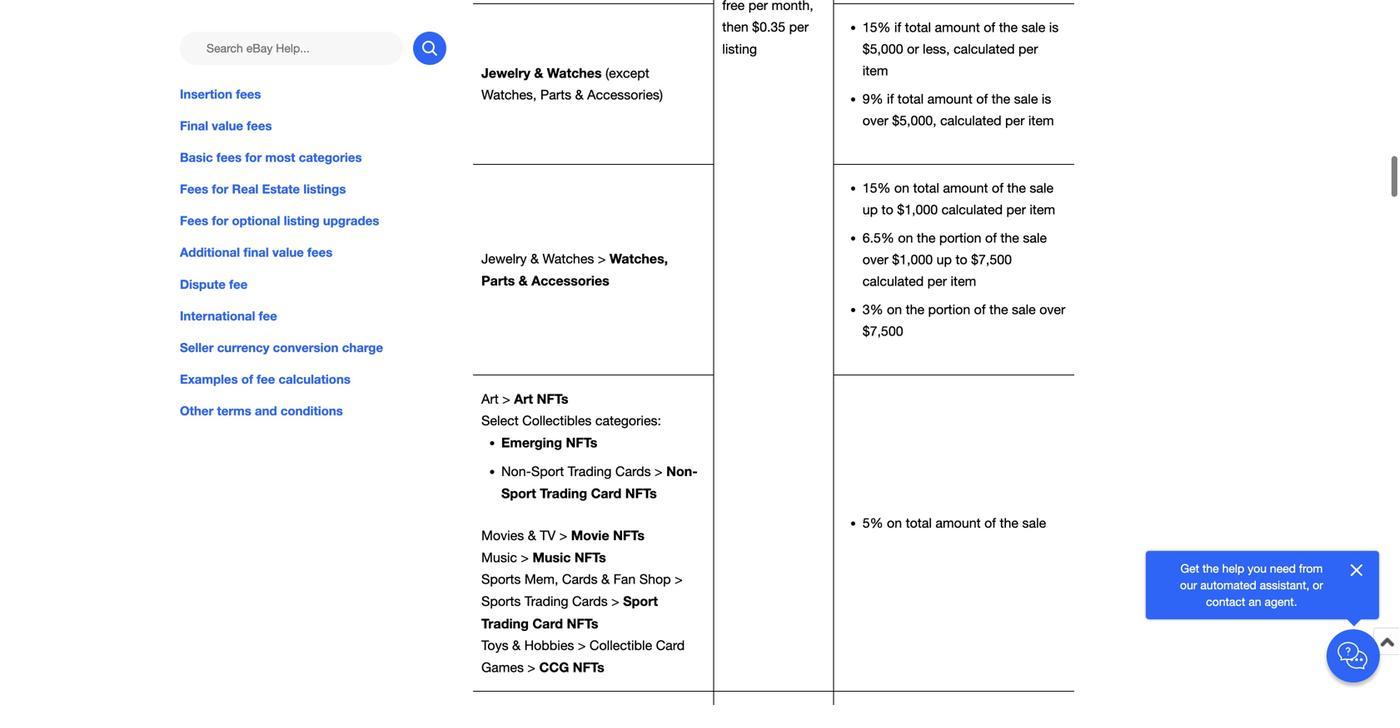 Task type: vqa. For each thing, say whether or not it's contained in the screenshot.
first 15% from the top of the page
yes



Task type: locate. For each thing, give the bounding box(es) containing it.
calculated up 3%
[[863, 273, 924, 289]]

1 horizontal spatial to
[[956, 252, 968, 267]]

1 music from the left
[[533, 550, 571, 566]]

sport up movies
[[501, 486, 536, 501]]

estate
[[262, 182, 300, 197]]

2 vertical spatial cards
[[572, 594, 608, 609]]

the inside 15% on total amount of the sale up to $1,000 calculated per item
[[1007, 180, 1026, 196]]

calculated
[[954, 41, 1015, 57], [940, 113, 1002, 128], [942, 202, 1003, 217], [863, 273, 924, 289]]

portion down 6.5% on the portion of the sale over $1,000 up to $7,500 calculated per item
[[928, 302, 971, 317]]

calculated right less, at the right
[[954, 41, 1015, 57]]

trading inside the sports mem, cards & fan shop > sports trading cards >
[[525, 594, 569, 609]]

amount inside "15% if total amount of the sale is $5,000 or less, calculated per item"
[[935, 19, 980, 35]]

total inside 9% if total amount of the sale is over $5,000, calculated per item
[[898, 91, 924, 106]]

0 vertical spatial or
[[907, 41, 919, 57]]

card
[[591, 486, 622, 501], [533, 616, 563, 632], [656, 638, 685, 653]]

0 horizontal spatial music
[[481, 550, 517, 566]]

of inside 6.5% on the portion of the sale over $1,000 up to $7,500 calculated per item
[[985, 230, 997, 246]]

1 vertical spatial portion
[[928, 302, 971, 317]]

0 vertical spatial parts
[[540, 87, 572, 103]]

music down tv
[[533, 550, 571, 566]]

0 vertical spatial watches,
[[481, 87, 537, 103]]

sports
[[481, 572, 521, 587], [481, 594, 521, 609]]

if inside "15% if total amount of the sale is $5,000 or less, calculated per item"
[[895, 19, 901, 35]]

watches left (except
[[547, 65, 602, 81]]

final value fees
[[180, 118, 272, 133]]

the for 6.5% on the portion of the sale over $1,000 up to $7,500 calculated per item
[[1001, 230, 1019, 246]]

0 vertical spatial over
[[863, 113, 889, 128]]

fee for dispute fee
[[229, 277, 248, 292]]

basic
[[180, 150, 213, 165]]

card inside sport trading card nfts
[[533, 616, 563, 632]]

1 horizontal spatial music
[[533, 550, 571, 566]]

1 vertical spatial watches,
[[610, 251, 668, 266]]

calculated inside 15% on total amount of the sale up to $1,000 calculated per item
[[942, 202, 1003, 217]]

2 horizontal spatial card
[[656, 638, 685, 653]]

value right final at left
[[272, 245, 304, 260]]

cards up collectible on the bottom of the page
[[572, 594, 608, 609]]

0 horizontal spatial $7,500
[[863, 323, 903, 339]]

1 vertical spatial if
[[887, 91, 894, 106]]

sale inside "15% if total amount of the sale is $5,000 or less, calculated per item"
[[1022, 19, 1046, 35]]

of for over
[[976, 91, 988, 106]]

& inside (except watches, parts & accessories)
[[575, 87, 584, 103]]

terms
[[217, 404, 251, 419]]

fees up basic fees for most categories
[[247, 118, 272, 133]]

fee up seller currency conversion charge on the left of page
[[259, 308, 277, 323]]

1 vertical spatial sports
[[481, 594, 521, 609]]

additional
[[180, 245, 240, 260]]

amount for $1,000
[[943, 180, 988, 196]]

fees inside insertion fees link
[[236, 87, 261, 102]]

card inside non- sport trading card nfts
[[591, 486, 622, 501]]

5% on total amount of the sale
[[863, 516, 1046, 531]]

1 vertical spatial over
[[863, 252, 889, 267]]

fees for optional listing upgrades
[[180, 213, 379, 228]]

select
[[481, 413, 519, 428]]

sport down emerging nfts
[[531, 464, 564, 479]]

fan
[[614, 572, 636, 587]]

on inside 15% on total amount of the sale up to $1,000 calculated per item
[[895, 180, 910, 196]]

get the help you need from our automated assistant, or contact an agent. tooltip
[[1173, 561, 1331, 611]]

nfts right movie at the bottom left of the page
[[613, 528, 645, 544]]

sale inside 9% if total amount of the sale is over $5,000, calculated per item
[[1014, 91, 1038, 106]]

1 15% from the top
[[863, 19, 891, 35]]

collectible
[[590, 638, 652, 653]]

portion inside 6.5% on the portion of the sale over $1,000 up to $7,500 calculated per item
[[939, 230, 982, 246]]

0 vertical spatial jewelry
[[481, 65, 531, 81]]

fee up international fee
[[229, 277, 248, 292]]

item inside "15% if total amount of the sale is $5,000 or less, calculated per item"
[[863, 63, 888, 78]]

cards up sport trading card nfts
[[562, 572, 598, 587]]

1 horizontal spatial $7,500
[[971, 252, 1012, 267]]

total down $5,000,
[[913, 180, 939, 196]]

sports up toys
[[481, 594, 521, 609]]

0 vertical spatial sport
[[531, 464, 564, 479]]

0 vertical spatial watches
[[547, 65, 602, 81]]

up up 6.5%
[[863, 202, 878, 217]]

parts inside watches, parts & accessories
[[481, 273, 515, 288]]

total for $5,000,
[[898, 91, 924, 106]]

1 vertical spatial for
[[212, 182, 229, 197]]

$7,500 inside 6.5% on the portion of the sale over $1,000 up to $7,500 calculated per item
[[971, 252, 1012, 267]]

fees
[[236, 87, 261, 102], [247, 118, 272, 133], [216, 150, 242, 165], [307, 245, 333, 260]]

0 vertical spatial value
[[212, 118, 243, 133]]

portion down 15% on total amount of the sale up to $1,000 calculated per item
[[939, 230, 982, 246]]

2 art from the left
[[481, 391, 499, 407]]

nfts down movie at the bottom left of the page
[[575, 550, 606, 566]]

categories
[[299, 150, 362, 165]]

1 vertical spatial jewelry
[[481, 251, 527, 266]]

or
[[907, 41, 919, 57], [1313, 578, 1324, 592]]

15% up 6.5%
[[863, 180, 891, 196]]

additional final value fees
[[180, 245, 333, 260]]

total inside 15% on total amount of the sale up to $1,000 calculated per item
[[913, 180, 939, 196]]

2 music from the left
[[481, 550, 517, 566]]

15% inside "15% if total amount of the sale is $5,000 or less, calculated per item"
[[863, 19, 891, 35]]

> left ccg on the left bottom
[[528, 660, 536, 675]]

over inside 3% on the portion of the sale over $7,500
[[1040, 302, 1066, 317]]

fee up and
[[257, 372, 275, 387]]

on
[[895, 180, 910, 196], [898, 230, 913, 246], [887, 302, 902, 317], [887, 516, 902, 531]]

if
[[895, 19, 901, 35], [887, 91, 894, 106]]

cards down categories:
[[615, 464, 651, 479]]

$1,000 down 6.5%
[[892, 252, 933, 267]]

the inside 9% if total amount of the sale is over $5,000, calculated per item
[[992, 91, 1011, 106]]

international fee link
[[180, 307, 446, 325]]

0 vertical spatial $1,000
[[897, 202, 938, 217]]

1 horizontal spatial art
[[514, 391, 533, 407]]

charge
[[342, 340, 383, 355]]

amount inside 15% on total amount of the sale up to $1,000 calculated per item
[[943, 180, 988, 196]]

on right 6.5%
[[898, 230, 913, 246]]

mem,
[[525, 572, 558, 587]]

sale inside 15% on total amount of the sale up to $1,000 calculated per item
[[1030, 180, 1054, 196]]

on right 5%
[[887, 516, 902, 531]]

conditions
[[281, 404, 343, 419]]

to up 3% on the portion of the sale over $7,500
[[956, 252, 968, 267]]

> up select
[[502, 391, 510, 407]]

& inside watches, parts & accessories
[[519, 273, 528, 288]]

$7,500
[[971, 252, 1012, 267], [863, 323, 903, 339]]

on inside 3% on the portion of the sale over $7,500
[[887, 302, 902, 317]]

1 fees from the top
[[180, 182, 208, 197]]

9% if total amount of the sale is over $5,000, calculated per item
[[863, 91, 1054, 128]]

examples
[[180, 372, 238, 387]]

0 vertical spatial sports
[[481, 572, 521, 587]]

to up 6.5%
[[882, 202, 894, 217]]

of inside 3% on the portion of the sale over $7,500
[[974, 302, 986, 317]]

1 vertical spatial is
[[1042, 91, 1052, 106]]

item
[[863, 63, 888, 78], [1029, 113, 1054, 128], [1030, 202, 1056, 217], [951, 273, 976, 289]]

> down categories:
[[655, 464, 663, 479]]

over for 6.5%
[[863, 252, 889, 267]]

1 horizontal spatial up
[[937, 252, 952, 267]]

calculated inside 6.5% on the portion of the sale over $1,000 up to $7,500 calculated per item
[[863, 273, 924, 289]]

0 vertical spatial portion
[[939, 230, 982, 246]]

international
[[180, 308, 255, 323]]

watches
[[547, 65, 602, 81], [543, 251, 594, 266]]

$7,500 up 3% on the portion of the sale over $7,500
[[971, 252, 1012, 267]]

non- inside non- sport trading card nfts
[[666, 464, 698, 479]]

0 horizontal spatial or
[[907, 41, 919, 57]]

sport down shop
[[623, 594, 658, 609]]

1 horizontal spatial card
[[591, 486, 622, 501]]

2 vertical spatial for
[[212, 213, 229, 228]]

total up less, at the right
[[905, 19, 931, 35]]

non-
[[666, 464, 698, 479], [501, 464, 531, 479]]

nfts up collectibles
[[537, 391, 568, 407]]

or inside the get the help you need from our automated assistant, or contact an agent.
[[1313, 578, 1324, 592]]

0 horizontal spatial parts
[[481, 273, 515, 288]]

fees
[[180, 182, 208, 197], [180, 213, 208, 228]]

or for $5,000
[[907, 41, 919, 57]]

0 vertical spatial is
[[1049, 19, 1059, 35]]

sale for 9% if total amount of the sale is over $5,000, calculated per item
[[1014, 91, 1038, 106]]

music down movies
[[481, 550, 517, 566]]

total right 5%
[[906, 516, 932, 531]]

need
[[1270, 562, 1296, 576]]

0 vertical spatial up
[[863, 202, 878, 217]]

is inside "15% if total amount of the sale is $5,000 or less, calculated per item"
[[1049, 19, 1059, 35]]

insertion fees link
[[180, 85, 446, 103]]

1 horizontal spatial non-
[[666, 464, 698, 479]]

or for assistant,
[[1313, 578, 1324, 592]]

up inside 15% on total amount of the sale up to $1,000 calculated per item
[[863, 202, 878, 217]]

if up $5,000
[[895, 19, 901, 35]]

if inside 9% if total amount of the sale is over $5,000, calculated per item
[[887, 91, 894, 106]]

for
[[245, 150, 262, 165], [212, 182, 229, 197], [212, 213, 229, 228]]

amount inside 9% if total amount of the sale is over $5,000, calculated per item
[[928, 91, 973, 106]]

0 vertical spatial fees
[[180, 182, 208, 197]]

nfts up non-sport trading cards >
[[566, 435, 598, 451]]

> right tv
[[559, 528, 567, 544]]

automated
[[1201, 578, 1257, 592]]

1 vertical spatial fee
[[259, 308, 277, 323]]

card up hobbies
[[533, 616, 563, 632]]

sports left mem,
[[481, 572, 521, 587]]

amount
[[935, 19, 980, 35], [928, 91, 973, 106], [943, 180, 988, 196], [936, 516, 981, 531]]

& inside the sports mem, cards & fan shop > sports trading cards >
[[601, 572, 610, 587]]

calculated inside 9% if total amount of the sale is over $5,000, calculated per item
[[940, 113, 1002, 128]]

parts down the jewelry & watches
[[540, 87, 572, 103]]

total for or
[[905, 19, 931, 35]]

nfts up toys & hobbies > collectible card games >
[[567, 616, 598, 632]]

0 vertical spatial to
[[882, 202, 894, 217]]

Search eBay Help... text field
[[180, 32, 403, 65]]

on for 6.5%
[[898, 230, 913, 246]]

on for 3%
[[887, 302, 902, 317]]

15% up $5,000
[[863, 19, 891, 35]]

2 15% from the top
[[863, 180, 891, 196]]

jewelry & watches
[[481, 65, 602, 81]]

2 vertical spatial fee
[[257, 372, 275, 387]]

card down non-sport trading cards >
[[591, 486, 622, 501]]

movies
[[481, 528, 524, 544]]

card right collectible on the bottom of the page
[[656, 638, 685, 653]]

value down insertion fees
[[212, 118, 243, 133]]

0 vertical spatial card
[[591, 486, 622, 501]]

basic fees for most categories
[[180, 150, 362, 165]]

total up $5,000,
[[898, 91, 924, 106]]

cards
[[615, 464, 651, 479], [562, 572, 598, 587], [572, 594, 608, 609]]

sport
[[531, 464, 564, 479], [501, 486, 536, 501], [623, 594, 658, 609]]

parts inside (except watches, parts & accessories)
[[540, 87, 572, 103]]

over inside 6.5% on the portion of the sale over $1,000 up to $7,500 calculated per item
[[863, 252, 889, 267]]

& inside movies & tv > movie nfts music > music nfts
[[528, 528, 536, 544]]

$1,000 up 6.5% on the portion of the sale over $1,000 up to $7,500 calculated per item
[[897, 202, 938, 217]]

1 vertical spatial up
[[937, 252, 952, 267]]

fees down the basic
[[180, 182, 208, 197]]

portion for $7,500
[[928, 302, 971, 317]]

0 horizontal spatial watches,
[[481, 87, 537, 103]]

0 horizontal spatial up
[[863, 202, 878, 217]]

$7,500 down 3%
[[863, 323, 903, 339]]

0 vertical spatial if
[[895, 19, 901, 35]]

1 vertical spatial or
[[1313, 578, 1324, 592]]

non- sport trading card nfts
[[501, 464, 698, 501]]

trading down non-sport trading cards >
[[540, 486, 587, 501]]

our
[[1180, 578, 1197, 592]]

0 horizontal spatial card
[[533, 616, 563, 632]]

on for 15%
[[895, 180, 910, 196]]

0 horizontal spatial to
[[882, 202, 894, 217]]

on up 6.5%
[[895, 180, 910, 196]]

2 sports from the top
[[481, 594, 521, 609]]

0 vertical spatial fee
[[229, 277, 248, 292]]

sport inside non- sport trading card nfts
[[501, 486, 536, 501]]

of inside "15% if total amount of the sale is $5,000 or less, calculated per item"
[[984, 19, 996, 35]]

1 horizontal spatial value
[[272, 245, 304, 260]]

if for 9%
[[887, 91, 894, 106]]

shop
[[639, 572, 671, 587]]

2 jewelry from the top
[[481, 251, 527, 266]]

2 fees from the top
[[180, 213, 208, 228]]

1 vertical spatial parts
[[481, 273, 515, 288]]

is inside 9% if total amount of the sale is over $5,000, calculated per item
[[1042, 91, 1052, 106]]

fees up final value fees
[[236, 87, 261, 102]]

$1,000 inside 6.5% on the portion of the sale over $1,000 up to $7,500 calculated per item
[[892, 252, 933, 267]]

sale inside 3% on the portion of the sale over $7,500
[[1012, 302, 1036, 317]]

1 vertical spatial card
[[533, 616, 563, 632]]

of inside 15% on total amount of the sale up to $1,000 calculated per item
[[992, 180, 1004, 196]]

total
[[905, 19, 931, 35], [898, 91, 924, 106], [913, 180, 939, 196], [906, 516, 932, 531]]

on inside 6.5% on the portion of the sale over $1,000 up to $7,500 calculated per item
[[898, 230, 913, 246]]

2 vertical spatial over
[[1040, 302, 1066, 317]]

other terms and conditions link
[[180, 402, 446, 420]]

of
[[984, 19, 996, 35], [976, 91, 988, 106], [992, 180, 1004, 196], [985, 230, 997, 246], [974, 302, 986, 317], [241, 372, 253, 387], [985, 516, 996, 531]]

sale for 15% on total amount of the sale up to $1,000 calculated per item
[[1030, 180, 1054, 196]]

calculated up 6.5% on the portion of the sale over $1,000 up to $7,500 calculated per item
[[942, 202, 1003, 217]]

$1,000
[[897, 202, 938, 217], [892, 252, 933, 267]]

>
[[598, 251, 606, 266], [502, 391, 510, 407], [655, 464, 663, 479], [559, 528, 567, 544], [521, 550, 529, 566], [675, 572, 683, 587], [612, 594, 620, 609], [578, 638, 586, 653], [528, 660, 536, 675]]

1 sports from the top
[[481, 572, 521, 587]]

or inside "15% if total amount of the sale is $5,000 or less, calculated per item"
[[907, 41, 919, 57]]

the for 5% on total amount of the sale
[[1000, 516, 1019, 531]]

over
[[863, 113, 889, 128], [863, 252, 889, 267], [1040, 302, 1066, 317]]

upgrades
[[323, 213, 379, 228]]

1 vertical spatial 15%
[[863, 180, 891, 196]]

for left most on the top of the page
[[245, 150, 262, 165]]

total inside "15% if total amount of the sale is $5,000 or less, calculated per item"
[[905, 19, 931, 35]]

1 jewelry from the top
[[481, 65, 531, 81]]

1 vertical spatial to
[[956, 252, 968, 267]]

on right 3%
[[887, 302, 902, 317]]

sale
[[1022, 19, 1046, 35], [1014, 91, 1038, 106], [1030, 180, 1054, 196], [1023, 230, 1047, 246], [1012, 302, 1036, 317], [1022, 516, 1046, 531]]

calculated right $5,000,
[[940, 113, 1002, 128]]

of for $1,000
[[985, 230, 997, 246]]

categories:
[[595, 413, 661, 428]]

portion inside 3% on the portion of the sale over $7,500
[[928, 302, 971, 317]]

0 vertical spatial for
[[245, 150, 262, 165]]

sport for non-sport trading cards >
[[531, 464, 564, 479]]

1 vertical spatial fees
[[180, 213, 208, 228]]

1 vertical spatial $7,500
[[863, 323, 903, 339]]

to
[[882, 202, 894, 217], [956, 252, 968, 267]]

ccg nfts
[[539, 660, 604, 675]]

of inside 9% if total amount of the sale is over $5,000, calculated per item
[[976, 91, 988, 106]]

examples of fee calculations
[[180, 372, 351, 387]]

the inside "15% if total amount of the sale is $5,000 or less, calculated per item"
[[999, 19, 1018, 35]]

& inside toys & hobbies > collectible card games >
[[512, 638, 521, 653]]

1 horizontal spatial or
[[1313, 578, 1324, 592]]

1 vertical spatial watches
[[543, 251, 594, 266]]

0 vertical spatial $7,500
[[971, 252, 1012, 267]]

fees down final value fees
[[216, 150, 242, 165]]

for inside fees for optional listing upgrades link
[[212, 213, 229, 228]]

the
[[999, 19, 1018, 35], [992, 91, 1011, 106], [1007, 180, 1026, 196], [917, 230, 936, 246], [1001, 230, 1019, 246], [906, 302, 925, 317], [990, 302, 1008, 317], [1000, 516, 1019, 531], [1203, 562, 1219, 576]]

parts
[[540, 87, 572, 103], [481, 273, 515, 288]]

2 vertical spatial card
[[656, 638, 685, 653]]

fees inside 'additional final value fees' link
[[307, 245, 333, 260]]

1 horizontal spatial watches,
[[610, 251, 668, 266]]

total for $1,000
[[913, 180, 939, 196]]

trading inside non- sport trading card nfts
[[540, 486, 587, 501]]

or left less, at the right
[[907, 41, 919, 57]]

fees down fees for optional listing upgrades link
[[307, 245, 333, 260]]

sale inside 6.5% on the portion of the sale over $1,000 up to $7,500 calculated per item
[[1023, 230, 1047, 246]]

15% inside 15% on total amount of the sale up to $1,000 calculated per item
[[863, 180, 891, 196]]

or down from
[[1313, 578, 1324, 592]]

sport for non- sport trading card nfts
[[501, 486, 536, 501]]

for left real
[[212, 182, 229, 197]]

fees up additional
[[180, 213, 208, 228]]

for up additional
[[212, 213, 229, 228]]

watches up accessories
[[543, 251, 594, 266]]

0 vertical spatial 15%
[[863, 19, 891, 35]]

1 vertical spatial sport
[[501, 486, 536, 501]]

fees for fees for real estate listings
[[180, 182, 208, 197]]

if right 9%
[[887, 91, 894, 106]]

parts down jewelry & watches >
[[481, 273, 515, 288]]

0 horizontal spatial art
[[481, 391, 499, 407]]

art
[[514, 391, 533, 407], [481, 391, 499, 407]]

up down 15% on total amount of the sale up to $1,000 calculated per item
[[937, 252, 952, 267]]

jewelry & watches >
[[481, 251, 610, 266]]

trading up toys
[[481, 616, 529, 632]]

2 vertical spatial sport
[[623, 594, 658, 609]]

you
[[1248, 562, 1267, 576]]

0 horizontal spatial non-
[[501, 464, 531, 479]]

for inside the fees for real estate listings link
[[212, 182, 229, 197]]

nfts down non-sport trading cards >
[[625, 486, 657, 501]]

value
[[212, 118, 243, 133], [272, 245, 304, 260]]

&
[[534, 65, 543, 81], [575, 87, 584, 103], [531, 251, 539, 266], [519, 273, 528, 288], [528, 528, 536, 544], [601, 572, 610, 587], [512, 638, 521, 653]]

trading down mem,
[[525, 594, 569, 609]]

sport inside sport trading card nfts
[[623, 594, 658, 609]]

1 horizontal spatial parts
[[540, 87, 572, 103]]

1 vertical spatial $1,000
[[892, 252, 933, 267]]



Task type: describe. For each thing, give the bounding box(es) containing it.
to inside 6.5% on the portion of the sale over $1,000 up to $7,500 calculated per item
[[956, 252, 968, 267]]

on for 5%
[[887, 516, 902, 531]]

nfts right ccg on the left bottom
[[573, 660, 604, 675]]

seller currency conversion charge
[[180, 340, 383, 355]]

insertion fees
[[180, 87, 261, 102]]

real
[[232, 182, 259, 197]]

movies & tv > movie nfts music > music nfts
[[481, 528, 645, 566]]

> inside 'art > art nfts select collectibles categories:'
[[502, 391, 510, 407]]

nfts inside sport trading card nfts
[[567, 616, 598, 632]]

per inside 15% on total amount of the sale up to $1,000 calculated per item
[[1007, 202, 1026, 217]]

assistant,
[[1260, 578, 1310, 592]]

sale for 6.5% on the portion of the sale over $1,000 up to $7,500 calculated per item
[[1023, 230, 1047, 246]]

item inside 6.5% on the portion of the sale over $1,000 up to $7,500 calculated per item
[[951, 273, 976, 289]]

optional
[[232, 213, 280, 228]]

> up the 'ccg nfts'
[[578, 638, 586, 653]]

$5,000
[[863, 41, 903, 57]]

art > art nfts select collectibles categories:
[[481, 391, 661, 428]]

help
[[1222, 562, 1245, 576]]

6.5%
[[863, 230, 895, 246]]

> down fan
[[612, 594, 620, 609]]

for inside basic fees for most categories link
[[245, 150, 262, 165]]

fee inside "link"
[[257, 372, 275, 387]]

movie
[[571, 528, 609, 544]]

sport trading card nfts
[[481, 594, 658, 632]]

emerging
[[501, 435, 562, 451]]

per inside "15% if total amount of the sale is $5,000 or less, calculated per item"
[[1019, 41, 1038, 57]]

sale for 5% on total amount of the sale
[[1022, 516, 1046, 531]]

the for 15% if total amount of the sale is $5,000 or less, calculated per item
[[999, 19, 1018, 35]]

non- for non- sport trading card nfts
[[666, 464, 698, 479]]

examples of fee calculations link
[[180, 370, 446, 389]]

watches for jewelry & watches
[[547, 65, 602, 81]]

$1,000 inside 15% on total amount of the sale up to $1,000 calculated per item
[[897, 202, 938, 217]]

accessories
[[532, 273, 610, 288]]

toys & hobbies > collectible card games >
[[481, 638, 685, 675]]

for for real
[[212, 182, 229, 197]]

3% on the portion of the sale over $7,500
[[863, 302, 1066, 339]]

the for 3% on the portion of the sale over $7,500
[[990, 302, 1008, 317]]

get the help you need from our automated assistant, or contact an agent.
[[1180, 562, 1324, 609]]

ccg
[[539, 660, 569, 675]]

amount for $5,000,
[[928, 91, 973, 106]]

fees inside final value fees link
[[247, 118, 272, 133]]

tv
[[540, 528, 556, 544]]

currency
[[217, 340, 269, 355]]

watches, inside (except watches, parts & accessories)
[[481, 87, 537, 103]]

non-sport trading cards >
[[501, 464, 666, 479]]

sale for 3% on the portion of the sale over $7,500
[[1012, 302, 1036, 317]]

over inside 9% if total amount of the sale is over $5,000, calculated per item
[[863, 113, 889, 128]]

get
[[1181, 562, 1200, 576]]

listing
[[284, 213, 320, 228]]

per inside 6.5% on the portion of the sale over $1,000 up to $7,500 calculated per item
[[928, 273, 947, 289]]

other
[[180, 404, 213, 419]]

for for optional
[[212, 213, 229, 228]]

nfts inside non- sport trading card nfts
[[625, 486, 657, 501]]

0 vertical spatial cards
[[615, 464, 651, 479]]

9%
[[863, 91, 883, 106]]

toys
[[481, 638, 509, 653]]

(except watches, parts & accessories)
[[481, 65, 663, 103]]

1 vertical spatial value
[[272, 245, 304, 260]]

sports mem, cards & fan shop > sports trading cards >
[[481, 572, 683, 609]]

other terms and conditions
[[180, 404, 343, 419]]

portion for $1,000
[[939, 230, 982, 246]]

0 horizontal spatial value
[[212, 118, 243, 133]]

dispute
[[180, 277, 226, 292]]

fees for real estate listings
[[180, 182, 346, 197]]

is for 9% if total amount of the sale is over $5,000, calculated per item
[[1042, 91, 1052, 106]]

15% if total amount of the sale is $5,000 or less, calculated per item
[[863, 19, 1059, 78]]

emerging nfts
[[501, 435, 598, 451]]

agent.
[[1265, 595, 1298, 609]]

3%
[[863, 302, 883, 317]]

the for 15% on total amount of the sale up to $1,000 calculated per item
[[1007, 180, 1026, 196]]

final
[[243, 245, 269, 260]]

nfts inside 'art > art nfts select collectibles categories:'
[[537, 391, 568, 407]]

over for 3%
[[1040, 302, 1066, 317]]

most
[[265, 150, 295, 165]]

15% on total amount of the sale up to $1,000 calculated per item
[[863, 180, 1056, 217]]

collectibles
[[522, 413, 592, 428]]

listings
[[303, 182, 346, 197]]

dispute fee
[[180, 277, 248, 292]]

calculated inside "15% if total amount of the sale is $5,000 or less, calculated per item"
[[954, 41, 1015, 57]]

trading inside sport trading card nfts
[[481, 616, 529, 632]]

dispute fee link
[[180, 275, 446, 293]]

fees for fees for optional listing upgrades
[[180, 213, 208, 228]]

15% for 15% if total amount of the sale is $5,000 or less, calculated per item
[[863, 19, 891, 35]]

basic fees for most categories link
[[180, 148, 446, 167]]

final
[[180, 118, 208, 133]]

> right shop
[[675, 572, 683, 587]]

conversion
[[273, 340, 339, 355]]

watches for jewelry & watches >
[[543, 251, 594, 266]]

less,
[[923, 41, 950, 57]]

if for 15%
[[895, 19, 901, 35]]

games
[[481, 660, 524, 675]]

international fee
[[180, 308, 277, 323]]

of for to
[[992, 180, 1004, 196]]

final value fees link
[[180, 117, 446, 135]]

insertion
[[180, 87, 232, 102]]

up inside 6.5% on the portion of the sale over $1,000 up to $7,500 calculated per item
[[937, 252, 952, 267]]

seller
[[180, 340, 214, 355]]

watches, inside watches, parts & accessories
[[610, 251, 668, 266]]

non- for non-sport trading cards >
[[501, 464, 531, 479]]

15% for 15% on total amount of the sale up to $1,000 calculated per item
[[863, 180, 891, 196]]

an
[[1249, 595, 1262, 609]]

> up accessories
[[598, 251, 606, 266]]

card inside toys & hobbies > collectible card games >
[[656, 638, 685, 653]]

item inside 9% if total amount of the sale is over $5,000, calculated per item
[[1029, 113, 1054, 128]]

of inside "link"
[[241, 372, 253, 387]]

> up mem,
[[521, 550, 529, 566]]

5%
[[863, 516, 883, 531]]

per inside 9% if total amount of the sale is over $5,000, calculated per item
[[1005, 113, 1025, 128]]

fees for optional listing upgrades link
[[180, 212, 446, 230]]

of for $5,000
[[984, 19, 996, 35]]

jewelry for jewelry & watches >
[[481, 251, 527, 266]]

item inside 15% on total amount of the sale up to $1,000 calculated per item
[[1030, 202, 1056, 217]]

$7,500 inside 3% on the portion of the sale over $7,500
[[863, 323, 903, 339]]

seller currency conversion charge link
[[180, 338, 446, 357]]

(except
[[606, 65, 650, 81]]

accessories)
[[587, 87, 663, 103]]

6.5% on the portion of the sale over $1,000 up to $7,500 calculated per item
[[863, 230, 1047, 289]]

fee for international fee
[[259, 308, 277, 323]]

1 vertical spatial cards
[[562, 572, 598, 587]]

jewelry for jewelry & watches
[[481, 65, 531, 81]]

of for $7,500
[[974, 302, 986, 317]]

1 art from the left
[[514, 391, 533, 407]]

additional final value fees link
[[180, 243, 446, 262]]

amount for or
[[935, 19, 980, 35]]

$5,000,
[[892, 113, 937, 128]]

to inside 15% on total amount of the sale up to $1,000 calculated per item
[[882, 202, 894, 217]]

from
[[1299, 562, 1323, 576]]

calculations
[[279, 372, 351, 387]]

the for 9% if total amount of the sale is over $5,000, calculated per item
[[992, 91, 1011, 106]]

is for 15% if total amount of the sale is $5,000 or less, calculated per item
[[1049, 19, 1059, 35]]

fees inside basic fees for most categories link
[[216, 150, 242, 165]]

fees for real estate listings link
[[180, 180, 446, 198]]

watches, parts & accessories
[[481, 251, 668, 288]]

hobbies
[[524, 638, 574, 653]]

sale for 15% if total amount of the sale is $5,000 or less, calculated per item
[[1022, 19, 1046, 35]]

the inside the get the help you need from our automated assistant, or contact an agent.
[[1203, 562, 1219, 576]]

contact
[[1206, 595, 1246, 609]]

trading down emerging nfts
[[568, 464, 612, 479]]



